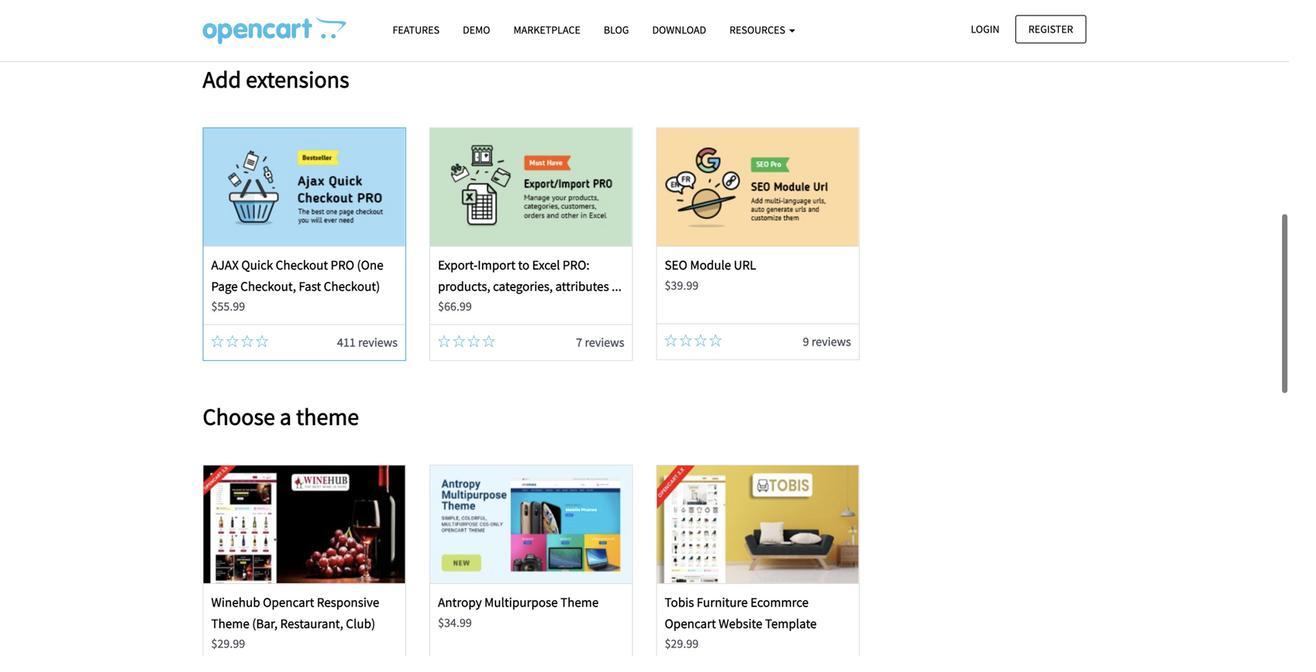 Task type: vqa. For each thing, say whether or not it's contained in the screenshot.
Checkout)
yes



Task type: locate. For each thing, give the bounding box(es) containing it.
1 vertical spatial opencart
[[665, 616, 716, 632]]

$29.99 down winehub
[[211, 637, 245, 652]]

register link
[[1016, 15, 1087, 43]]

1 $29.99 from the left
[[211, 637, 245, 652]]

checkout,
[[240, 278, 296, 294]]

opencart inside winehub opencart responsive theme (bar, restaurant, club) $29.99
[[263, 595, 314, 611]]

1 horizontal spatial theme
[[561, 595, 599, 611]]

login
[[971, 22, 1000, 36]]

resources
[[730, 23, 788, 37]]

$29.99 inside tobis furniture ecommrce opencart website template $29.99
[[665, 637, 699, 652]]

0 horizontal spatial $29.99
[[211, 637, 245, 652]]

$39.99
[[665, 278, 699, 293]]

reviews for ajax quick checkout pro (one page checkout, fast checkout)
[[358, 335, 398, 351]]

features link
[[381, 16, 451, 44]]

$29.99 inside winehub opencart responsive theme (bar, restaurant, club) $29.99
[[211, 637, 245, 652]]

winehub opencart responsive theme (bar, restaurant, club) image
[[204, 466, 405, 584]]

seo module url link
[[665, 257, 756, 273]]

a
[[280, 403, 292, 432]]

theme inside winehub opencart responsive theme (bar, restaurant, club) $29.99
[[211, 616, 250, 632]]

restaurant,
[[280, 616, 343, 632]]

0 horizontal spatial opencart
[[263, 595, 314, 611]]

export-import to excel pro: products, categories, attributes ... $66.99
[[438, 257, 622, 314]]

411 reviews
[[337, 335, 398, 351]]

winehub
[[211, 595, 260, 611]]

reviews right 9
[[812, 334, 851, 350]]

opencart down tobis
[[665, 616, 716, 632]]

0 horizontal spatial reviews
[[358, 335, 398, 351]]

reviews
[[812, 334, 851, 350], [358, 335, 398, 351], [585, 335, 625, 351]]

1 horizontal spatial opencart
[[665, 616, 716, 632]]

categories,
[[493, 278, 553, 294]]

website
[[719, 616, 763, 632]]

export-import to excel pro: products, categories, attributes ... image
[[430, 128, 632, 246]]

choose
[[203, 403, 275, 432]]

0 vertical spatial opencart
[[263, 595, 314, 611]]

star light o image for ajax quick checkout pro (one page checkout, fast checkout)
[[226, 335, 239, 348]]

add
[[203, 65, 241, 94]]

products,
[[438, 278, 490, 294]]

theme down winehub
[[211, 616, 250, 632]]

$29.99 down tobis
[[665, 637, 699, 652]]

club)
[[346, 616, 375, 632]]

reviews right '7'
[[585, 335, 625, 351]]

2 horizontal spatial reviews
[[812, 334, 851, 350]]

opencart up restaurant,
[[263, 595, 314, 611]]

antropy multipurpose theme $34.99
[[438, 595, 599, 631]]

theme
[[561, 595, 599, 611], [211, 616, 250, 632]]

tobis furniture ecommrce opencart website template link
[[665, 595, 817, 632]]

9 reviews
[[803, 334, 851, 350]]

star light o image for seo module url
[[680, 335, 692, 347]]

ajax
[[211, 257, 239, 273]]

download
[[652, 23, 706, 37]]

export-
[[438, 257, 478, 273]]

theme right multipurpose
[[561, 595, 599, 611]]

2 $29.99 from the left
[[665, 637, 699, 652]]

0 horizontal spatial theme
[[211, 616, 250, 632]]

1 horizontal spatial $29.99
[[665, 637, 699, 652]]

star light o image
[[695, 335, 707, 347], [710, 335, 722, 347], [211, 335, 224, 348], [241, 335, 253, 348], [256, 335, 268, 348], [438, 335, 450, 348], [468, 335, 480, 348], [483, 335, 495, 348]]

import
[[478, 257, 516, 273]]

star light o image
[[665, 335, 677, 347], [680, 335, 692, 347], [226, 335, 239, 348], [453, 335, 465, 348]]

reviews for export-import to excel pro: products, categories, attributes ...
[[585, 335, 625, 351]]

login link
[[958, 15, 1013, 43]]

7
[[576, 335, 582, 351]]

seo module url $39.99
[[665, 257, 756, 293]]

$29.99
[[211, 637, 245, 652], [665, 637, 699, 652]]

theme
[[296, 403, 359, 432]]

0 vertical spatial theme
[[561, 595, 599, 611]]

$34.99
[[438, 616, 472, 631]]

export-import to excel pro: products, categories, attributes ... link
[[438, 257, 622, 294]]

demo link
[[451, 16, 502, 44]]

pro:
[[563, 257, 590, 273]]

opencart
[[263, 595, 314, 611], [665, 616, 716, 632]]

antropy multipurpose theme link
[[438, 595, 599, 611]]

template
[[765, 616, 817, 632]]

ecommrce
[[751, 595, 809, 611]]

marketplace
[[514, 23, 581, 37]]

reviews right 411
[[358, 335, 398, 351]]

page
[[211, 278, 238, 294]]

1 vertical spatial theme
[[211, 616, 250, 632]]

1 horizontal spatial reviews
[[585, 335, 625, 351]]



Task type: describe. For each thing, give the bounding box(es) containing it.
winehub opencart responsive theme (bar, restaurant, club) link
[[211, 595, 379, 632]]

tobis furniture ecommrce opencart website template $29.99
[[665, 595, 817, 652]]

(bar,
[[252, 616, 278, 632]]

module
[[690, 257, 731, 273]]

$66.99
[[438, 299, 472, 314]]

antropy multipurpose theme image
[[430, 466, 632, 584]]

fast
[[299, 278, 321, 294]]

multipurpose
[[485, 595, 558, 611]]

choose a theme
[[203, 403, 359, 432]]

url
[[734, 257, 756, 273]]

download link
[[641, 16, 718, 44]]

$55.99
[[211, 299, 245, 314]]

winehub opencart responsive theme (bar, restaurant, club) $29.99
[[211, 595, 379, 652]]

theme inside the antropy multipurpose theme $34.99
[[561, 595, 599, 611]]

extensions
[[246, 65, 349, 94]]

furniture
[[697, 595, 748, 611]]

(one
[[357, 257, 384, 273]]

pro
[[331, 257, 354, 273]]

features
[[393, 23, 440, 37]]

ajax quick checkout pro (one page checkout, fast checkout) link
[[211, 257, 384, 294]]

star light o image for export-import to excel pro: products, categories, attributes ...
[[453, 335, 465, 348]]

seo
[[665, 257, 688, 273]]

tobis furniture ecommrce opencart website template image
[[657, 466, 859, 584]]

9
[[803, 334, 809, 350]]

checkout)
[[324, 278, 380, 294]]

checkout
[[276, 257, 328, 273]]

ajax quick checkout pro (one page checkout, fast checkout) image
[[204, 128, 405, 246]]

...
[[612, 278, 622, 294]]

411
[[337, 335, 356, 351]]

ajax quick checkout pro (one page checkout, fast checkout) $55.99
[[211, 257, 384, 314]]

seo module url image
[[657, 128, 859, 246]]

add extensions
[[203, 65, 349, 94]]

opencart inside tobis furniture ecommrce opencart website template $29.99
[[665, 616, 716, 632]]

blog link
[[592, 16, 641, 44]]

excel
[[532, 257, 560, 273]]

opencart - downloads image
[[203, 16, 346, 44]]

7 reviews
[[576, 335, 625, 351]]

responsive
[[317, 595, 379, 611]]

demo
[[463, 23, 490, 37]]

quick
[[241, 257, 273, 273]]

reviews for seo module url
[[812, 334, 851, 350]]

marketplace link
[[502, 16, 592, 44]]

to
[[518, 257, 530, 273]]

register
[[1029, 22, 1073, 36]]

blog
[[604, 23, 629, 37]]

resources link
[[718, 16, 807, 44]]

attributes
[[556, 278, 609, 294]]

tobis
[[665, 595, 694, 611]]

antropy
[[438, 595, 482, 611]]



